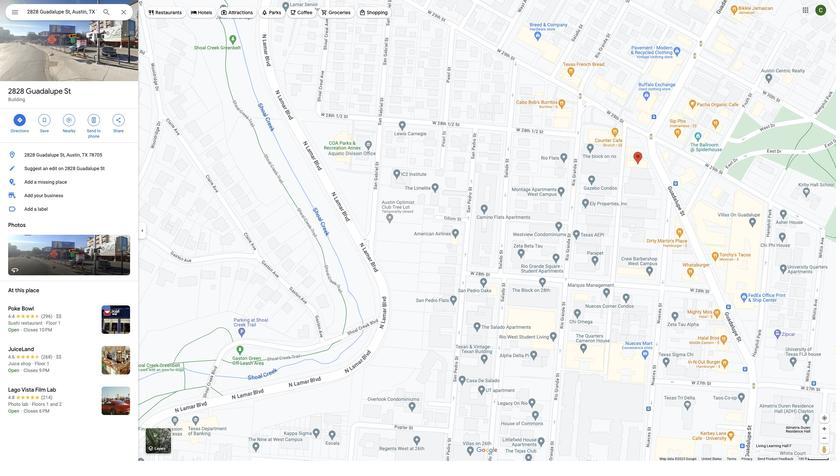 Task type: vqa. For each thing, say whether or not it's contained in the screenshot.


Task type: locate. For each thing, give the bounding box(es) containing it.
0 horizontal spatial send
[[87, 129, 96, 134]]

add left your
[[24, 193, 33, 199]]

1 for lago vista film lab
[[46, 402, 49, 408]]

2 closes from the top
[[24, 368, 38, 374]]

1 closes from the top
[[24, 328, 38, 333]]

0 horizontal spatial st
[[64, 87, 71, 96]]

open inside sushi restaurant · floor 1 open ⋅ closes 10 pm
[[8, 328, 19, 333]]

floor inside sushi restaurant · floor 1 open ⋅ closes 10 pm
[[46, 321, 57, 326]]

product
[[766, 458, 778, 462]]

0 vertical spatial a
[[34, 180, 37, 185]]

st up 
[[64, 87, 71, 96]]

phone
[[88, 134, 99, 139]]

add
[[24, 180, 33, 185], [24, 193, 33, 199], [24, 207, 33, 212]]

add for add a missing place
[[24, 180, 33, 185]]

0 vertical spatial place
[[56, 180, 67, 185]]

collapse side panel image
[[139, 227, 146, 235]]

0 vertical spatial guadalupe
[[26, 87, 63, 96]]

3 open from the top
[[8, 409, 19, 415]]

footer
[[660, 458, 799, 462]]

2 open from the top
[[8, 368, 19, 374]]

1 vertical spatial send
[[758, 458, 766, 462]]

nearby
[[63, 129, 76, 134]]

send up phone
[[87, 129, 96, 134]]

actions for 2828 guadalupe st region
[[0, 109, 138, 143]]

missing
[[38, 180, 54, 185]]

open for poke bowl
[[8, 328, 19, 333]]

guadalupe inside button
[[36, 153, 59, 158]]

1 vertical spatial floor
[[35, 362, 46, 367]]

shopping button
[[357, 4, 392, 21]]

0 vertical spatial st
[[64, 87, 71, 96]]

· inside sushi restaurant · floor 1 open ⋅ closes 10 pm
[[44, 321, 45, 326]]

google maps element
[[0, 0, 837, 462]]

4.6
[[8, 355, 15, 360]]

price: moderate image
[[56, 314, 61, 320], [56, 355, 61, 360]]

2828 right on
[[65, 166, 75, 172]]

3 ⋅ from the top
[[20, 409, 22, 415]]

2828 up suggest
[[24, 153, 35, 158]]

1 horizontal spatial 2828
[[24, 153, 35, 158]]

⋅ down restaurant
[[20, 328, 22, 333]]

closes down restaurant
[[24, 328, 38, 333]]

floors
[[32, 402, 45, 408]]

2 horizontal spatial 2828
[[65, 166, 75, 172]]

2 vertical spatial add
[[24, 207, 33, 212]]

0 vertical spatial send
[[87, 129, 96, 134]]

4.6 stars 268 reviews image
[[8, 354, 52, 361]]

2
[[59, 402, 62, 408]]

send to phone
[[87, 129, 101, 139]]

⋅ inside photo lab · floors 1 and 2 open ⋅ closes 6 pm
[[20, 409, 22, 415]]

suggest an edit on 2828 guadalupe st
[[24, 166, 105, 172]]

1 horizontal spatial send
[[758, 458, 766, 462]]

send inside the send to phone
[[87, 129, 96, 134]]

open for juiceland
[[8, 368, 19, 374]]

add inside "link"
[[24, 193, 33, 199]]

2828 Guadalupe St, Austin, TX 78705 field
[[5, 4, 133, 20]]

$$ right (296)
[[56, 314, 61, 320]]

1 vertical spatial ⋅
[[20, 368, 22, 374]]

open down juice
[[8, 368, 19, 374]]

tx
[[82, 153, 88, 158]]

add left label
[[24, 207, 33, 212]]

1 inside sushi restaurant · floor 1 open ⋅ closes 10 pm
[[58, 321, 61, 326]]

1 horizontal spatial floor
[[46, 321, 57, 326]]

attractions
[[228, 9, 253, 16]]

100 ft button
[[799, 458, 829, 462]]

floor inside juice shop · floor 1 open ⋅ closes 9 pm
[[35, 362, 46, 367]]

guadalupe
[[26, 87, 63, 96], [36, 153, 59, 158], [77, 166, 99, 172]]

directions
[[11, 129, 29, 134]]

guadalupe inside 2828 guadalupe st building
[[26, 87, 63, 96]]

(214)
[[41, 396, 52, 401]]

1 horizontal spatial place
[[56, 180, 67, 185]]

2828 up 'building'
[[8, 87, 24, 96]]

1 a from the top
[[34, 180, 37, 185]]

guadalupe up the ''
[[26, 87, 63, 96]]

0 vertical spatial closes
[[24, 328, 38, 333]]

place down on
[[56, 180, 67, 185]]

0 vertical spatial ⋅
[[20, 328, 22, 333]]

1 right restaurant
[[58, 321, 61, 326]]

at this place
[[8, 288, 39, 295]]

3 add from the top
[[24, 207, 33, 212]]

1 price: moderate image from the top
[[56, 314, 61, 320]]

2 a from the top
[[34, 207, 37, 212]]

2 add from the top
[[24, 193, 33, 199]]

price: moderate image right (268)
[[56, 355, 61, 360]]

1 inside photo lab · floors 1 and 2 open ⋅ closes 6 pm
[[46, 402, 49, 408]]

1 down (268)
[[47, 362, 49, 367]]

0 horizontal spatial 2828
[[8, 87, 24, 96]]

1 horizontal spatial st
[[100, 166, 105, 172]]

2 $$ from the top
[[56, 355, 61, 360]]

google
[[686, 458, 697, 462]]

a for label
[[34, 207, 37, 212]]

· right shop
[[32, 362, 34, 367]]

groceries button
[[319, 4, 355, 21]]

1 vertical spatial open
[[8, 368, 19, 374]]

·
[[54, 314, 55, 320], [44, 321, 45, 326], [54, 355, 55, 360], [32, 362, 34, 367], [29, 402, 31, 408]]

· $$ for poke bowl
[[54, 314, 61, 320]]

place right this
[[26, 288, 39, 295]]

privacy
[[742, 458, 753, 462]]

· right lab
[[29, 402, 31, 408]]


[[41, 117, 48, 124]]


[[11, 7, 19, 17]]

⋅
[[20, 328, 22, 333], [20, 368, 22, 374], [20, 409, 22, 415]]

· inside juice shop · floor 1 open ⋅ closes 9 pm
[[32, 362, 34, 367]]

· right (268)
[[54, 355, 55, 360]]

(268)
[[41, 355, 52, 360]]

⋅ down shop
[[20, 368, 22, 374]]

0 vertical spatial open
[[8, 328, 19, 333]]

price: moderate image right (296)
[[56, 314, 61, 320]]

0 vertical spatial · $$
[[54, 314, 61, 320]]

· up 10 pm
[[44, 321, 45, 326]]

0 vertical spatial add
[[24, 180, 33, 185]]

2 vertical spatial open
[[8, 409, 19, 415]]

sushi restaurant · floor 1 open ⋅ closes 10 pm
[[8, 321, 61, 333]]

None field
[[27, 8, 97, 16]]

add down suggest
[[24, 180, 33, 185]]

poke bowl
[[8, 306, 34, 313]]

send inside button
[[758, 458, 766, 462]]

groceries
[[329, 9, 351, 16]]

1
[[58, 321, 61, 326], [47, 362, 49, 367], [46, 402, 49, 408]]

2 · $$ from the top
[[54, 355, 61, 360]]

2828 guadalupe st building
[[8, 87, 71, 102]]

open down sushi
[[8, 328, 19, 333]]

st inside button
[[100, 166, 105, 172]]

coffee button
[[287, 4, 317, 21]]

⋅ inside juice shop · floor 1 open ⋅ closes 9 pm
[[20, 368, 22, 374]]

austin,
[[67, 153, 81, 158]]

st
[[64, 87, 71, 96], [100, 166, 105, 172]]

0 vertical spatial 2828
[[8, 87, 24, 96]]

· $$
[[54, 314, 61, 320], [54, 355, 61, 360]]

2 vertical spatial guadalupe
[[77, 166, 99, 172]]

1 vertical spatial closes
[[24, 368, 38, 374]]

send product feedback button
[[758, 458, 794, 462]]

add a label button
[[0, 203, 138, 216]]

add a label
[[24, 207, 48, 212]]

2 vertical spatial ⋅
[[20, 409, 22, 415]]

closes inside sushi restaurant · floor 1 open ⋅ closes 10 pm
[[24, 328, 38, 333]]

floor down (296)
[[46, 321, 57, 326]]

guadalupe for st,
[[36, 153, 59, 158]]

at
[[8, 288, 14, 295]]

a inside button
[[34, 180, 37, 185]]

open inside juice shop · floor 1 open ⋅ closes 9 pm
[[8, 368, 19, 374]]

feedback
[[779, 458, 794, 462]]

2828 inside 2828 guadalupe st building
[[8, 87, 24, 96]]

photos
[[8, 222, 26, 229]]


[[17, 117, 23, 124]]

3 closes from the top
[[24, 409, 38, 415]]

⋅ down lab
[[20, 409, 22, 415]]

a left label
[[34, 207, 37, 212]]

· $$ right (296)
[[54, 314, 61, 320]]

1 $$ from the top
[[56, 314, 61, 320]]

juice
[[8, 362, 20, 367]]

1 open from the top
[[8, 328, 19, 333]]

78705
[[89, 153, 102, 158]]

closes down shop
[[24, 368, 38, 374]]

open
[[8, 328, 19, 333], [8, 368, 19, 374], [8, 409, 19, 415]]

2828 inside button
[[24, 153, 35, 158]]

open down the photo
[[8, 409, 19, 415]]

none field inside 2828 guadalupe st, austin, tx 78705 field
[[27, 8, 97, 16]]

1 add from the top
[[24, 180, 33, 185]]

google account: christina overa  
(christinaovera9@gmail.com) image
[[816, 5, 827, 15]]

and
[[50, 402, 58, 408]]

2 ⋅ from the top
[[20, 368, 22, 374]]

guadalupe down tx
[[77, 166, 99, 172]]

restaurant
[[21, 321, 42, 326]]

closes down lab
[[24, 409, 38, 415]]

lago vista film lab
[[8, 387, 56, 394]]

2 vertical spatial closes
[[24, 409, 38, 415]]

closes for juiceland
[[24, 368, 38, 374]]

0 vertical spatial price: moderate image
[[56, 314, 61, 320]]

a left missing
[[34, 180, 37, 185]]

· $$ for juiceland
[[54, 355, 61, 360]]

2828 for st
[[8, 87, 24, 96]]

add a missing place
[[24, 180, 67, 185]]

1 vertical spatial $$
[[56, 355, 61, 360]]

1 vertical spatial add
[[24, 193, 33, 199]]

add inside button
[[24, 207, 33, 212]]

0 vertical spatial $$
[[56, 314, 61, 320]]

1 · $$ from the top
[[54, 314, 61, 320]]

send for send to phone
[[87, 129, 96, 134]]

0 horizontal spatial floor
[[35, 362, 46, 367]]

price: moderate image for juiceland
[[56, 355, 61, 360]]

1 vertical spatial · $$
[[54, 355, 61, 360]]

floor
[[46, 321, 57, 326], [35, 362, 46, 367]]

2828 for st,
[[24, 153, 35, 158]]

st down the 78705
[[100, 166, 105, 172]]

0 horizontal spatial place
[[26, 288, 39, 295]]

zoom out image
[[822, 437, 827, 442]]

$$
[[56, 314, 61, 320], [56, 355, 61, 360]]

· inside photo lab · floors 1 and 2 open ⋅ closes 6 pm
[[29, 402, 31, 408]]

2 vertical spatial 2828
[[65, 166, 75, 172]]

footer containing map data ©2023 google
[[660, 458, 799, 462]]

add inside button
[[24, 180, 33, 185]]

0 vertical spatial 1
[[58, 321, 61, 326]]

1 vertical spatial price: moderate image
[[56, 355, 61, 360]]

0 vertical spatial floor
[[46, 321, 57, 326]]

1 vertical spatial 1
[[47, 362, 49, 367]]

sushi
[[8, 321, 20, 326]]

show street view coverage image
[[820, 445, 830, 455]]

1 vertical spatial 2828
[[24, 153, 35, 158]]

2828
[[8, 87, 24, 96], [24, 153, 35, 158], [65, 166, 75, 172]]

guadalupe up an
[[36, 153, 59, 158]]

1 ⋅ from the top
[[20, 328, 22, 333]]

floor up 9 pm
[[35, 362, 46, 367]]

1 vertical spatial st
[[100, 166, 105, 172]]

a inside button
[[34, 207, 37, 212]]

1 vertical spatial guadalupe
[[36, 153, 59, 158]]

an
[[43, 166, 48, 172]]

1 left and on the bottom left of the page
[[46, 402, 49, 408]]

send left product
[[758, 458, 766, 462]]

share
[[113, 129, 124, 134]]

1 inside juice shop · floor 1 open ⋅ closes 9 pm
[[47, 362, 49, 367]]

2 vertical spatial 1
[[46, 402, 49, 408]]

closes inside juice shop · floor 1 open ⋅ closes 9 pm
[[24, 368, 38, 374]]

1 vertical spatial a
[[34, 207, 37, 212]]

$$ right (268)
[[56, 355, 61, 360]]

· $$ right (268)
[[54, 355, 61, 360]]

a for missing
[[34, 180, 37, 185]]

2 price: moderate image from the top
[[56, 355, 61, 360]]

⋅ inside sushi restaurant · floor 1 open ⋅ closes 10 pm
[[20, 328, 22, 333]]

guadalupe inside button
[[77, 166, 99, 172]]



Task type: describe. For each thing, give the bounding box(es) containing it.
ft
[[805, 458, 808, 462]]


[[91, 117, 97, 124]]

states
[[713, 458, 722, 462]]

restaurants button
[[145, 4, 186, 21]]

your
[[34, 193, 43, 199]]

4.4 stars 296 reviews image
[[8, 314, 52, 320]]

 button
[[5, 4, 24, 22]]


[[115, 117, 122, 124]]

add your business link
[[0, 189, 138, 203]]

add for add a label
[[24, 207, 33, 212]]

· for lago vista film lab
[[29, 402, 31, 408]]

· right (296)
[[54, 314, 55, 320]]

add your business
[[24, 193, 63, 199]]

map
[[660, 458, 667, 462]]

100
[[799, 458, 804, 462]]

st,
[[60, 153, 65, 158]]

 search field
[[5, 4, 133, 22]]

parks button
[[259, 4, 285, 21]]

4.8
[[8, 396, 15, 401]]

photo lab · floors 1 and 2 open ⋅ closes 6 pm
[[8, 402, 62, 415]]

united states
[[702, 458, 722, 462]]

hotels button
[[188, 4, 216, 21]]

film
[[35, 387, 46, 394]]

building
[[8, 97, 25, 102]]

label
[[38, 207, 48, 212]]

hotels
[[198, 9, 212, 16]]

privacy button
[[742, 458, 753, 462]]

⋅ for juiceland
[[20, 368, 22, 374]]

floor for juiceland
[[35, 362, 46, 367]]

open inside photo lab · floors 1 and 2 open ⋅ closes 6 pm
[[8, 409, 19, 415]]

edit
[[49, 166, 57, 172]]

· for juiceland
[[32, 362, 34, 367]]

lago
[[8, 387, 21, 394]]

vista
[[22, 387, 34, 394]]

price: moderate image for poke bowl
[[56, 314, 61, 320]]

send product feedback
[[758, 458, 794, 462]]

place inside button
[[56, 180, 67, 185]]

poke
[[8, 306, 20, 313]]

9 pm
[[39, 368, 50, 374]]

suggest an edit on 2828 guadalupe st button
[[0, 162, 138, 176]]

zoom in image
[[822, 427, 827, 432]]

4.8 stars 214 reviews image
[[8, 395, 52, 402]]

united states button
[[702, 458, 722, 462]]

2828 guadalupe st, austin, tx 78705 button
[[0, 148, 138, 162]]

shop
[[21, 362, 31, 367]]

restaurants
[[156, 9, 182, 16]]

to
[[97, 129, 101, 134]]

add a missing place button
[[0, 176, 138, 189]]

shopping
[[367, 9, 388, 16]]

4.4
[[8, 314, 15, 320]]

suggest
[[24, 166, 42, 172]]

photo
[[8, 402, 21, 408]]

©2023
[[675, 458, 685, 462]]

bowl
[[22, 306, 34, 313]]


[[66, 117, 72, 124]]

lab
[[47, 387, 56, 394]]

on
[[58, 166, 64, 172]]

add for add your business
[[24, 193, 33, 199]]

map data ©2023 google
[[660, 458, 697, 462]]

2828 guadalupe st main content
[[0, 0, 138, 462]]

st inside 2828 guadalupe st building
[[64, 87, 71, 96]]

footer inside google maps element
[[660, 458, 799, 462]]

send for send product feedback
[[758, 458, 766, 462]]

save
[[40, 129, 49, 134]]

guadalupe for st
[[26, 87, 63, 96]]

data
[[668, 458, 674, 462]]

terms
[[727, 458, 737, 462]]

layers
[[155, 448, 166, 452]]

1 for poke bowl
[[58, 321, 61, 326]]

this
[[15, 288, 24, 295]]

coffee
[[298, 9, 313, 16]]

100 ft
[[799, 458, 808, 462]]

$$ for juiceland
[[56, 355, 61, 360]]

2828 guadalupe st, austin, tx 78705
[[24, 153, 102, 158]]

closes inside photo lab · floors 1 and 2 open ⋅ closes 6 pm
[[24, 409, 38, 415]]

business
[[44, 193, 63, 199]]

show your location image
[[822, 416, 828, 422]]

terms button
[[727, 458, 737, 462]]

⋅ for poke bowl
[[20, 328, 22, 333]]

1 vertical spatial place
[[26, 288, 39, 295]]

10 pm
[[39, 328, 52, 333]]

juiceland
[[8, 347, 34, 354]]

(296)
[[41, 314, 52, 320]]

$$ for poke bowl
[[56, 314, 61, 320]]

floor for poke bowl
[[46, 321, 57, 326]]

· for poke bowl
[[44, 321, 45, 326]]

2828 inside button
[[65, 166, 75, 172]]

lab
[[22, 402, 28, 408]]

1 for juiceland
[[47, 362, 49, 367]]

attractions button
[[218, 4, 257, 21]]

closes for poke bowl
[[24, 328, 38, 333]]

parks
[[269, 9, 281, 16]]

united
[[702, 458, 712, 462]]



